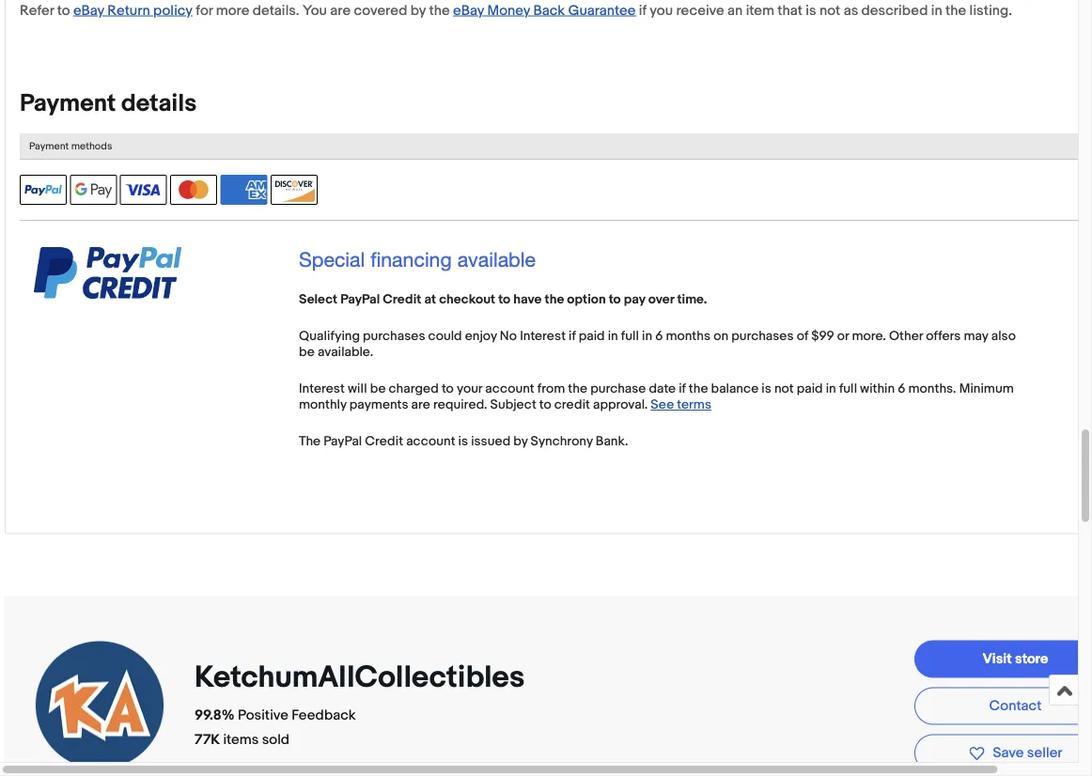 Task type: locate. For each thing, give the bounding box(es) containing it.
your
[[457, 381, 482, 397]]

1 horizontal spatial not
[[819, 2, 840, 19]]

on
[[713, 328, 728, 344]]

also
[[991, 328, 1016, 344]]

save
[[993, 745, 1024, 762]]

by right 'issued'
[[513, 434, 528, 450]]

0 horizontal spatial are
[[330, 2, 351, 19]]

paypal
[[340, 292, 380, 308], [323, 434, 362, 450]]

seller
[[1027, 745, 1062, 762]]

be left available.
[[299, 344, 315, 360]]

interest right no
[[520, 328, 566, 344]]

1 vertical spatial full
[[839, 381, 857, 397]]

1 horizontal spatial account
[[485, 381, 534, 397]]

listing.
[[969, 2, 1012, 19]]

account
[[485, 381, 534, 397], [406, 434, 455, 450]]

0 horizontal spatial interest
[[299, 381, 345, 397]]

is right balance
[[762, 381, 771, 397]]

in inside interest will be charged to your account from the purchase date if the balance is not paid in full within 6 months. minimum monthly payments are required. subject to credit approval.
[[826, 381, 836, 397]]

2 ebay from the left
[[453, 2, 484, 19]]

1 purchases from the left
[[363, 328, 425, 344]]

paid inside qualifying purchases could enjoy no interest if paid in full in 6 months on purchases of $99 or more. other offers may also be available.
[[579, 328, 605, 344]]

1 vertical spatial credit
[[365, 434, 403, 450]]

if right date
[[679, 381, 686, 397]]

account down required.
[[406, 434, 455, 450]]

payment details
[[20, 89, 197, 118]]

1 horizontal spatial be
[[370, 381, 386, 397]]

ebay return policy link
[[73, 2, 193, 19]]

see terms link
[[651, 397, 711, 413]]

credit for account
[[365, 434, 403, 450]]

enjoy
[[465, 328, 497, 344]]

1 horizontal spatial interest
[[520, 328, 566, 344]]

covered
[[354, 2, 407, 19]]

0 vertical spatial is
[[806, 2, 816, 19]]

the
[[429, 2, 450, 19], [945, 2, 966, 19], [545, 292, 564, 308], [568, 381, 587, 397], [689, 381, 708, 397]]

issued
[[471, 434, 510, 450]]

described
[[861, 2, 928, 19]]

1 horizontal spatial ebay
[[453, 2, 484, 19]]

1 vertical spatial account
[[406, 434, 455, 450]]

1 vertical spatial are
[[411, 397, 430, 413]]

2 vertical spatial is
[[458, 434, 468, 450]]

contact
[[989, 697, 1042, 714]]

if down "option"
[[569, 328, 576, 344]]

ebay left return
[[73, 2, 104, 19]]

paypal right select
[[340, 292, 380, 308]]

are
[[330, 2, 351, 19], [411, 397, 430, 413]]

0 vertical spatial account
[[485, 381, 534, 397]]

1 vertical spatial paypal
[[323, 434, 362, 450]]

0 horizontal spatial if
[[569, 328, 576, 344]]

2 vertical spatial if
[[679, 381, 686, 397]]

paypal for the
[[323, 434, 362, 450]]

money
[[487, 2, 530, 19]]

interest inside qualifying purchases could enjoy no interest if paid in full in 6 months on purchases of $99 or more. other offers may also be available.
[[520, 328, 566, 344]]

by
[[410, 2, 426, 19], [513, 434, 528, 450]]

paid down "option"
[[579, 328, 605, 344]]

visit store link
[[914, 640, 1092, 678]]

may
[[964, 328, 988, 344]]

6 left months
[[655, 328, 663, 344]]

store
[[1015, 650, 1048, 667]]

full
[[621, 328, 639, 344], [839, 381, 857, 397]]

pay
[[624, 292, 645, 308]]

0 horizontal spatial paid
[[579, 328, 605, 344]]

0 vertical spatial paypal
[[340, 292, 380, 308]]

0 horizontal spatial 6
[[655, 328, 663, 344]]

paypal right the on the bottom
[[323, 434, 362, 450]]

full inside interest will be charged to your account from the purchase date if the balance is not paid in full within 6 months. minimum monthly payments are required. subject to credit approval.
[[839, 381, 857, 397]]

2 horizontal spatial if
[[679, 381, 686, 397]]

6 inside interest will be charged to your account from the purchase date if the balance is not paid in full within 6 months. minimum monthly payments are required. subject to credit approval.
[[898, 381, 905, 397]]

1 horizontal spatial by
[[513, 434, 528, 450]]

payment for payment methods
[[29, 140, 69, 152]]

payment up "payment methods" on the top left
[[20, 89, 116, 118]]

purchases left could
[[363, 328, 425, 344]]

paypal for select
[[340, 292, 380, 308]]

not left as
[[819, 2, 840, 19]]

be
[[299, 344, 315, 360], [370, 381, 386, 397]]

to left "pay"
[[609, 292, 621, 308]]

to
[[57, 2, 70, 19], [498, 292, 510, 308], [609, 292, 621, 308], [442, 381, 454, 397], [539, 397, 551, 413]]

credit left at
[[383, 292, 421, 308]]

payment left methods at the left of page
[[29, 140, 69, 152]]

0 horizontal spatial by
[[410, 2, 426, 19]]

1 vertical spatial payment
[[29, 140, 69, 152]]

1 horizontal spatial if
[[639, 2, 647, 19]]

not inside interest will be charged to your account from the purchase date if the balance is not paid in full within 6 months. minimum monthly payments are required. subject to credit approval.
[[774, 381, 794, 397]]

are right you
[[330, 2, 351, 19]]

77k
[[195, 732, 220, 749]]

back
[[533, 2, 565, 19]]

0 horizontal spatial account
[[406, 434, 455, 450]]

special
[[299, 247, 365, 271]]

the
[[299, 434, 321, 450]]

qualifying purchases could enjoy no interest if paid in full in 6 months on purchases of $99 or more. other offers may also be available.
[[299, 328, 1016, 360]]

within
[[860, 381, 895, 397]]

be right will
[[370, 381, 386, 397]]

paid inside interest will be charged to your account from the purchase date if the balance is not paid in full within 6 months. minimum monthly payments are required. subject to credit approval.
[[797, 381, 823, 397]]

0 vertical spatial be
[[299, 344, 315, 360]]

1 vertical spatial is
[[762, 381, 771, 397]]

credit down payments
[[365, 434, 403, 450]]

paid down the of
[[797, 381, 823, 397]]

6
[[655, 328, 663, 344], [898, 381, 905, 397]]

0 horizontal spatial ebay
[[73, 2, 104, 19]]

at
[[424, 292, 436, 308]]

credit
[[383, 292, 421, 308], [365, 434, 403, 450]]

is
[[806, 2, 816, 19], [762, 381, 771, 397], [458, 434, 468, 450]]

return
[[107, 2, 150, 19]]

not
[[819, 2, 840, 19], [774, 381, 794, 397]]

no
[[500, 328, 517, 344]]

if
[[639, 2, 647, 19], [569, 328, 576, 344], [679, 381, 686, 397]]

is right that
[[806, 2, 816, 19]]

available
[[457, 247, 536, 271]]

0 horizontal spatial be
[[299, 344, 315, 360]]

purchases left the of
[[731, 328, 794, 344]]

required.
[[433, 397, 487, 413]]

6 right within
[[898, 381, 905, 397]]

policy
[[153, 2, 193, 19]]

is left 'issued'
[[458, 434, 468, 450]]

in left within
[[826, 381, 836, 397]]

0 vertical spatial paid
[[579, 328, 605, 344]]

1 horizontal spatial is
[[762, 381, 771, 397]]

1 vertical spatial by
[[513, 434, 528, 450]]

to left credit
[[539, 397, 551, 413]]

purchases
[[363, 328, 425, 344], [731, 328, 794, 344]]

that
[[777, 2, 803, 19]]

1 horizontal spatial paid
[[797, 381, 823, 397]]

1 vertical spatial paid
[[797, 381, 823, 397]]

0 vertical spatial 6
[[655, 328, 663, 344]]

0 vertical spatial full
[[621, 328, 639, 344]]

purchase
[[590, 381, 646, 397]]

google pay image
[[70, 175, 117, 205]]

0 vertical spatial interest
[[520, 328, 566, 344]]

1 vertical spatial if
[[569, 328, 576, 344]]

account right your
[[485, 381, 534, 397]]

if left you
[[639, 2, 647, 19]]

ebay left money
[[453, 2, 484, 19]]

0 horizontal spatial full
[[621, 328, 639, 344]]

1 horizontal spatial are
[[411, 397, 430, 413]]

1 ebay from the left
[[73, 2, 104, 19]]

1 vertical spatial not
[[774, 381, 794, 397]]

0 vertical spatial payment
[[20, 89, 116, 118]]

item
[[746, 2, 774, 19]]

1 horizontal spatial full
[[839, 381, 857, 397]]

or
[[837, 328, 849, 344]]

1 horizontal spatial 6
[[898, 381, 905, 397]]

2 horizontal spatial is
[[806, 2, 816, 19]]

american express image
[[220, 175, 267, 205]]

0 horizontal spatial not
[[774, 381, 794, 397]]

interest left will
[[299, 381, 345, 397]]

0 horizontal spatial purchases
[[363, 328, 425, 344]]

1 vertical spatial 6
[[898, 381, 905, 397]]

not right balance
[[774, 381, 794, 397]]

monthly
[[299, 397, 347, 413]]

are inside interest will be charged to your account from the purchase date if the balance is not paid in full within 6 months. minimum monthly payments are required. subject to credit approval.
[[411, 397, 430, 413]]

the right covered
[[429, 2, 450, 19]]

0 vertical spatial if
[[639, 2, 647, 19]]

$99
[[811, 328, 834, 344]]

interest
[[520, 328, 566, 344], [299, 381, 345, 397]]

paid
[[579, 328, 605, 344], [797, 381, 823, 397]]

1 vertical spatial be
[[370, 381, 386, 397]]

option
[[567, 292, 606, 308]]

are left required.
[[411, 397, 430, 413]]

synchrony
[[531, 434, 593, 450]]

ketchumallcollectibles
[[195, 659, 525, 696]]

full left within
[[839, 381, 857, 397]]

full down "pay"
[[621, 328, 639, 344]]

1 horizontal spatial purchases
[[731, 328, 794, 344]]

1 vertical spatial interest
[[299, 381, 345, 397]]

details.
[[253, 2, 299, 19]]

payment
[[20, 89, 116, 118], [29, 140, 69, 152]]

by right covered
[[410, 2, 426, 19]]

0 vertical spatial credit
[[383, 292, 421, 308]]



Task type: vqa. For each thing, say whether or not it's contained in the screenshot.
Jewelry & Watches
no



Task type: describe. For each thing, give the bounding box(es) containing it.
details
[[121, 89, 197, 118]]

subject
[[490, 397, 536, 413]]

0 vertical spatial by
[[410, 2, 426, 19]]

0 horizontal spatial is
[[458, 434, 468, 450]]

refer
[[20, 2, 54, 19]]

credit
[[554, 397, 590, 413]]

payment for payment details
[[20, 89, 116, 118]]

save seller button
[[914, 734, 1092, 772]]

the right have on the top left
[[545, 292, 564, 308]]

an
[[727, 2, 743, 19]]

minimum
[[959, 381, 1014, 397]]

account inside interest will be charged to your account from the purchase date if the balance is not paid in full within 6 months. minimum monthly payments are required. subject to credit approval.
[[485, 381, 534, 397]]

financing
[[370, 247, 452, 271]]

see terms
[[651, 397, 711, 413]]

you
[[650, 2, 673, 19]]

the paypal credit account is issued by synchrony bank.
[[299, 434, 628, 450]]

in up purchase
[[608, 328, 618, 344]]

approval.
[[593, 397, 648, 413]]

the right date
[[689, 381, 708, 397]]

interest will be charged to your account from the purchase date if the balance is not paid in full within 6 months. minimum monthly payments are required. subject to credit approval.
[[299, 381, 1014, 413]]

could
[[428, 328, 462, 344]]

payment methods
[[29, 140, 112, 152]]

credit for at
[[383, 292, 421, 308]]

checkout
[[439, 292, 495, 308]]

guarantee
[[568, 2, 636, 19]]

special financing available
[[299, 247, 536, 271]]

other
[[889, 328, 923, 344]]

be inside interest will be charged to your account from the purchase date if the balance is not paid in full within 6 months. minimum monthly payments are required. subject to credit approval.
[[370, 381, 386, 397]]

see
[[651, 397, 674, 413]]

you
[[303, 2, 327, 19]]

0 vertical spatial are
[[330, 2, 351, 19]]

date
[[649, 381, 676, 397]]

time.
[[677, 292, 707, 308]]

months.
[[908, 381, 956, 397]]

to left have on the top left
[[498, 292, 510, 308]]

full inside qualifying purchases could enjoy no interest if paid in full in 6 months on purchases of $99 or more. other offers may also be available.
[[621, 328, 639, 344]]

refer to ebay return policy for more details. you are covered by the ebay money back guarantee if you receive an item that is not as described in the listing.
[[20, 2, 1012, 19]]

receive
[[676, 2, 724, 19]]

methods
[[71, 140, 112, 152]]

in down "pay"
[[642, 328, 652, 344]]

ebay money back guarantee link
[[453, 2, 636, 19]]

to right refer
[[57, 2, 70, 19]]

discover image
[[271, 175, 318, 205]]

feedback
[[292, 707, 356, 724]]

payments
[[349, 397, 408, 413]]

charged
[[389, 381, 439, 397]]

positive
[[238, 707, 288, 724]]

6 inside qualifying purchases could enjoy no interest if paid in full in 6 months on purchases of $99 or more. other offers may also be available.
[[655, 328, 663, 344]]

is inside interest will be charged to your account from the purchase date if the balance is not paid in full within 6 months. minimum monthly payments are required. subject to credit approval.
[[762, 381, 771, 397]]

visit store
[[983, 650, 1048, 667]]

for
[[196, 2, 213, 19]]

visit
[[983, 650, 1012, 667]]

if inside qualifying purchases could enjoy no interest if paid in full in 6 months on purchases of $99 or more. other offers may also be available.
[[569, 328, 576, 344]]

have
[[513, 292, 542, 308]]

balance
[[711, 381, 759, 397]]

select
[[299, 292, 338, 308]]

terms
[[677, 397, 711, 413]]

if inside interest will be charged to your account from the purchase date if the balance is not paid in full within 6 months. minimum monthly payments are required. subject to credit approval.
[[679, 381, 686, 397]]

select paypal credit at checkout to have the option to pay over time.
[[299, 292, 707, 308]]

save seller
[[993, 745, 1062, 762]]

as
[[844, 2, 858, 19]]

be inside qualifying purchases could enjoy no interest if paid in full in 6 months on purchases of $99 or more. other offers may also be available.
[[299, 344, 315, 360]]

paypal image
[[20, 175, 67, 205]]

items
[[223, 732, 259, 749]]

of
[[797, 328, 808, 344]]

ketchumallcollectibles link
[[195, 659, 531, 696]]

offers
[[926, 328, 961, 344]]

bank.
[[596, 434, 628, 450]]

ketchumallcollectibles image
[[34, 640, 165, 771]]

more.
[[852, 328, 886, 344]]

master card image
[[170, 175, 217, 205]]

visa image
[[120, 175, 167, 205]]

months
[[666, 328, 711, 344]]

2 purchases from the left
[[731, 328, 794, 344]]

0 vertical spatial not
[[819, 2, 840, 19]]

interest inside interest will be charged to your account from the purchase date if the balance is not paid in full within 6 months. minimum monthly payments are required. subject to credit approval.
[[299, 381, 345, 397]]

more
[[216, 2, 249, 19]]

to left your
[[442, 381, 454, 397]]

the left listing.
[[945, 2, 966, 19]]

qualifying
[[299, 328, 360, 344]]

available.
[[318, 344, 373, 360]]

from
[[537, 381, 565, 397]]

over
[[648, 292, 674, 308]]

contact link
[[914, 687, 1092, 725]]

in right described
[[931, 2, 942, 19]]

sold
[[262, 732, 289, 749]]

99.8%
[[195, 707, 235, 724]]

99.8% positive feedback 77k items sold
[[195, 707, 356, 749]]

will
[[348, 381, 367, 397]]

the right from
[[568, 381, 587, 397]]



